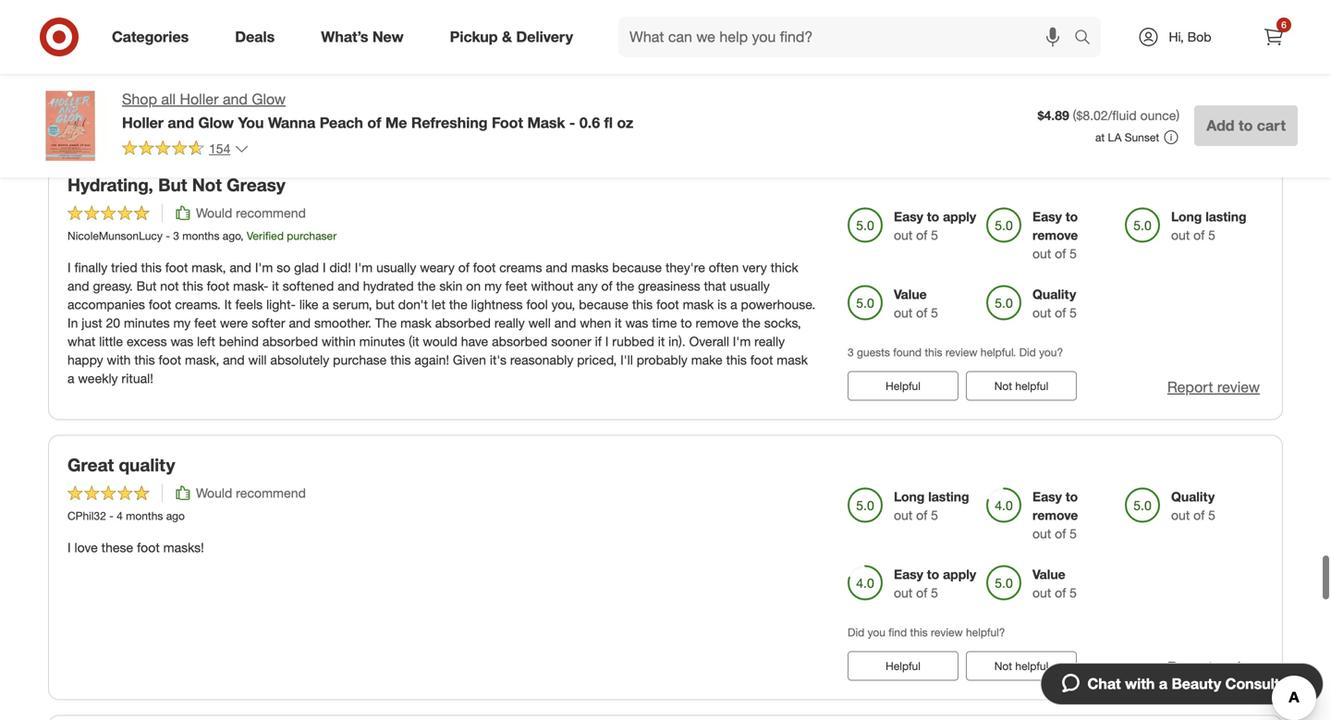 Task type: vqa. For each thing, say whether or not it's contained in the screenshot.
these
yes



Task type: locate. For each thing, give the bounding box(es) containing it.
hydrating, but not greasy
[[68, 175, 286, 196]]

guest
[[857, 65, 885, 79]]

1 vertical spatial easy to apply out of 5
[[894, 566, 977, 601]]

months for 3
[[182, 229, 220, 243]]

0 vertical spatial usually
[[377, 260, 417, 276]]

2 would from the top
[[196, 485, 232, 501]]

0 vertical spatial did
[[1014, 65, 1031, 79]]

recommend for hydrating, but not greasy
[[236, 205, 306, 221]]

mask, down left
[[185, 352, 219, 368]]

(it
[[409, 333, 419, 350]]

0 vertical spatial months
[[182, 229, 220, 243]]

and up "mask-"
[[230, 260, 252, 276]]

0 vertical spatial ago
[[223, 229, 241, 243]]

ago up masks!
[[166, 509, 185, 523]]

found right guest
[[888, 65, 917, 79]]

1 vertical spatial helpful
[[886, 659, 921, 673]]

ago for 3
[[223, 229, 241, 243]]

0 horizontal spatial months
[[126, 509, 163, 523]]

mask, down nicolemunsonlucy - 3 months ago , verified purchaser
[[192, 260, 226, 276]]

1 helpful from the top
[[886, 379, 921, 393]]

you? for 1 guest found this review helpful. did you?
[[1034, 65, 1058, 79]]

2 report review from the top
[[1168, 378, 1261, 396]]

months
[[182, 229, 220, 243], [126, 509, 163, 523]]

2 recommend from the top
[[236, 485, 306, 501]]

0 horizontal spatial it
[[272, 278, 279, 294]]

1 vertical spatial but
[[137, 278, 157, 294]]

2 report review button from the top
[[1168, 377, 1261, 398]]

i'm
[[255, 260, 273, 276], [355, 260, 373, 276], [733, 333, 751, 350]]

la
[[1109, 130, 1122, 144]]

you? for 3 guests found this review helpful. did you?
[[1040, 345, 1064, 359]]

so
[[277, 260, 291, 276]]

helpful for great quality
[[886, 659, 921, 673]]

and down finally
[[68, 278, 89, 294]]

0 horizontal spatial usually
[[377, 260, 417, 276]]

but down 154 link
[[158, 175, 187, 196]]

you
[[868, 625, 886, 639]]

pickup & delivery
[[450, 28, 573, 46]]

months right 4 on the bottom of page
[[126, 509, 163, 523]]

1 vertical spatial helpful.
[[981, 345, 1017, 359]]

What can we help you find? suggestions appear below search field
[[619, 17, 1079, 57]]

would
[[196, 205, 232, 221], [196, 485, 232, 501]]

me
[[386, 114, 407, 132]]

it left the in).
[[658, 333, 665, 350]]

1 vertical spatial feet
[[194, 315, 216, 331]]

1 horizontal spatial -
[[166, 229, 170, 243]]

absorbed up absolutely
[[263, 333, 318, 350]]

a inside chat with a beauty consultant button
[[1160, 675, 1168, 693]]

the down weary
[[418, 278, 436, 294]]

0 vertical spatial report
[[1168, 98, 1214, 116]]

i left love
[[68, 540, 71, 556]]

2 helpful button from the top
[[848, 652, 959, 681]]

because
[[613, 260, 662, 276], [579, 297, 629, 313]]

0 horizontal spatial quality out of 5
[[1033, 286, 1077, 321]]

lasting
[[1206, 209, 1247, 225], [929, 489, 970, 505]]

- for cphil32 - 4 months ago
[[109, 509, 114, 523]]

i left did!
[[323, 260, 326, 276]]

this right guests
[[925, 345, 943, 359]]

nicolemunsonlucy
[[68, 229, 163, 243]]

usually up hydrated
[[377, 260, 417, 276]]

3 report from the top
[[1168, 658, 1214, 676]]

with
[[107, 352, 131, 368], [1126, 675, 1156, 693]]

wanna
[[268, 114, 316, 132]]

0 vertical spatial holler
[[180, 90, 219, 108]]

helpful button for great quality
[[848, 652, 959, 681]]

helpful?
[[966, 625, 1006, 639]]

1 horizontal spatial usually
[[730, 278, 770, 294]]

1 vertical spatial quality out of 5
[[1172, 489, 1216, 523]]

oz
[[617, 114, 634, 132]]

- left 0.6
[[570, 114, 576, 132]]

1 horizontal spatial was
[[626, 315, 649, 331]]

was left left
[[171, 333, 194, 350]]

bob
[[1188, 29, 1212, 45]]

1 helpful button from the top
[[848, 371, 959, 401]]

foot right the these
[[137, 540, 160, 556]]

1 vertical spatial easy to remove out of 5
[[1033, 489, 1079, 542]]

0 vertical spatial apply
[[944, 209, 977, 225]]

with right chat
[[1126, 675, 1156, 693]]

because up greasiness
[[613, 260, 662, 276]]

would recommend for hydrating, but not greasy
[[196, 205, 306, 221]]

0 horizontal spatial with
[[107, 352, 131, 368]]

peach
[[320, 114, 363, 132]]

1 not helpful button from the top
[[967, 91, 1078, 121]]

found for guests
[[894, 345, 922, 359]]

easy to apply out of 5
[[894, 209, 977, 243], [894, 566, 977, 601]]

absorbed up "have"
[[435, 315, 491, 331]]

1 report from the top
[[1168, 98, 1214, 116]]

easy to remove out of 5
[[1033, 209, 1079, 262], [1033, 489, 1079, 542]]

2 horizontal spatial -
[[570, 114, 576, 132]]

- left 4 on the bottom of page
[[109, 509, 114, 523]]

0 vertical spatial helpful button
[[848, 371, 959, 401]]

0 vertical spatial found
[[888, 65, 917, 79]]

greasy
[[227, 175, 286, 196]]

but left not
[[137, 278, 157, 294]]

minutes up excess
[[124, 315, 170, 331]]

3
[[173, 229, 179, 243], [848, 345, 854, 359]]

helpful button down guests
[[848, 371, 959, 401]]

mask up (it
[[401, 315, 432, 331]]

with down "little"
[[107, 352, 131, 368]]

2 helpful from the top
[[886, 659, 921, 673]]

to
[[1239, 117, 1254, 135], [927, 209, 940, 225], [1066, 209, 1079, 225], [681, 315, 692, 331], [1066, 489, 1079, 505], [927, 566, 940, 582]]

3 report review from the top
[[1168, 658, 1261, 676]]

helpful.
[[976, 65, 1011, 79], [981, 345, 1017, 359]]

1 vertical spatial helpful button
[[848, 652, 959, 681]]

i
[[68, 260, 71, 276], [323, 260, 326, 276], [606, 333, 609, 350], [68, 540, 71, 556]]

2 helpful from the top
[[1016, 379, 1049, 393]]

0 horizontal spatial glow
[[198, 114, 234, 132]]

accompanies
[[68, 297, 145, 313]]

mask left is
[[683, 297, 714, 313]]

i'm left so
[[255, 260, 273, 276]]

0 vertical spatial not helpful button
[[967, 91, 1078, 121]]

foot up not
[[165, 260, 188, 276]]

0 vertical spatial helpful
[[886, 379, 921, 393]]

if
[[595, 333, 602, 350]]

probably
[[637, 352, 688, 368]]

really down socks,
[[755, 333, 785, 350]]

not helpful button for hydrating, but not greasy
[[967, 371, 1078, 401]]

report for hydrating, but not greasy
[[1168, 378, 1214, 396]]

months left ,
[[182, 229, 220, 243]]

not helpful left (
[[995, 99, 1049, 113]]

would recommend for great quality
[[196, 485, 306, 501]]

3 left guests
[[848, 345, 854, 359]]

chat with a beauty consultant
[[1088, 675, 1303, 693]]

tried
[[111, 260, 138, 276]]

2 horizontal spatial mask
[[777, 352, 808, 368]]

minutes down "the"
[[359, 333, 405, 350]]

remove
[[1033, 227, 1079, 243], [696, 315, 739, 331], [1033, 507, 1079, 523]]

the left socks,
[[743, 315, 761, 331]]

helpful button for hydrating, but not greasy
[[848, 371, 959, 401]]

3 not helpful button from the top
[[967, 652, 1078, 681]]

0 vertical spatial my
[[485, 278, 502, 294]]

holler right all
[[180, 90, 219, 108]]

1 would from the top
[[196, 205, 232, 221]]

1 vertical spatial long
[[894, 489, 925, 505]]

all
[[161, 90, 176, 108]]

1 horizontal spatial glow
[[252, 90, 286, 108]]

- up not
[[166, 229, 170, 243]]

would recommend up masks!
[[196, 485, 306, 501]]

because up when
[[579, 297, 629, 313]]

2 not helpful button from the top
[[967, 371, 1078, 401]]

2 vertical spatial not helpful button
[[967, 652, 1078, 681]]

1 vertical spatial you?
[[1040, 345, 1064, 359]]

deals
[[235, 28, 275, 46]]

consultant
[[1226, 675, 1303, 693]]

recommend
[[236, 205, 306, 221], [236, 485, 306, 501]]

1 horizontal spatial really
[[755, 333, 785, 350]]

delivery
[[516, 28, 573, 46]]

1 vertical spatial lasting
[[929, 489, 970, 505]]

mask,
[[192, 260, 226, 276], [185, 352, 219, 368]]

3 report review button from the top
[[1168, 657, 1261, 678]]

0 horizontal spatial my
[[173, 315, 191, 331]]

not
[[160, 278, 179, 294]]

1 vertical spatial did
[[1020, 345, 1037, 359]]

long
[[1172, 209, 1203, 225], [894, 489, 925, 505]]

a right is
[[731, 297, 738, 313]]

not helpful button down the 3 guests found this review helpful. did you?
[[967, 371, 1078, 401]]

2 vertical spatial report review
[[1168, 658, 1261, 676]]

the right any on the top
[[616, 278, 635, 294]]

1 vertical spatial months
[[126, 509, 163, 523]]

holler
[[180, 90, 219, 108], [122, 114, 164, 132]]

with inside button
[[1126, 675, 1156, 693]]

this up 'time'
[[633, 297, 653, 313]]

1 vertical spatial not helpful button
[[967, 371, 1078, 401]]

weary
[[420, 260, 455, 276]]

0 horizontal spatial -
[[109, 509, 114, 523]]

,
[[241, 229, 244, 243]]

would up masks!
[[196, 485, 232, 501]]

6
[[1282, 19, 1287, 31]]

feet down creams
[[506, 278, 528, 294]]

0 horizontal spatial long
[[894, 489, 925, 505]]

but
[[376, 297, 395, 313]]

ago left verified
[[223, 229, 241, 243]]

you?
[[1034, 65, 1058, 79], [1040, 345, 1064, 359]]

absolutely
[[270, 352, 330, 368]]

1 recommend from the top
[[236, 205, 306, 221]]

a down happy
[[68, 370, 74, 387]]

1 vertical spatial it
[[615, 315, 622, 331]]

i love these foot masks!
[[68, 540, 204, 556]]

0 horizontal spatial lasting
[[929, 489, 970, 505]]

fool
[[527, 297, 548, 313]]

not helpful button for great quality
[[967, 652, 1078, 681]]

greasy.
[[93, 278, 133, 294]]

2 would recommend from the top
[[196, 485, 306, 501]]

2 easy to remove out of 5 from the top
[[1033, 489, 1079, 542]]

1 vertical spatial would
[[196, 485, 232, 501]]

cphil32
[[68, 509, 106, 523]]

2 vertical spatial remove
[[1033, 507, 1079, 523]]

creams.
[[175, 297, 221, 313]]

and down behind at left top
[[223, 352, 245, 368]]

not helpful down 'helpful?'
[[995, 659, 1049, 673]]

1 horizontal spatial with
[[1126, 675, 1156, 693]]

smoother.
[[314, 315, 372, 331]]

not down the 3 guests found this review helpful. did you?
[[995, 379, 1013, 393]]

0 vertical spatial quality out of 5
[[1033, 286, 1077, 321]]

weekly
[[78, 370, 118, 387]]

2 report from the top
[[1168, 378, 1214, 396]]

my down creams.
[[173, 315, 191, 331]]

this down (it
[[390, 352, 411, 368]]

0 vertical spatial remove
[[1033, 227, 1079, 243]]

a right "like"
[[322, 297, 329, 313]]

report review button for hydrating, but not greasy
[[1168, 377, 1261, 398]]

long lasting out of 5
[[1172, 209, 1247, 243], [894, 489, 970, 523]]

0 vertical spatial easy to remove out of 5
[[1033, 209, 1079, 262]]

2 apply from the top
[[944, 566, 977, 582]]

my up lightness
[[485, 278, 502, 294]]

feet up left
[[194, 315, 216, 331]]

mask down socks,
[[777, 352, 808, 368]]

was
[[626, 315, 649, 331], [171, 333, 194, 350]]

1 easy to apply out of 5 from the top
[[894, 209, 977, 243]]

1 vertical spatial mask
[[401, 315, 432, 331]]

excess
[[127, 333, 167, 350]]

hydrating,
[[68, 175, 153, 196]]

0 horizontal spatial holler
[[122, 114, 164, 132]]

1 vertical spatial helpful
[[1016, 379, 1049, 393]]

glad
[[294, 260, 319, 276]]

2 easy to apply out of 5 from the top
[[894, 566, 977, 601]]

1 horizontal spatial holler
[[180, 90, 219, 108]]

a left beauty
[[1160, 675, 1168, 693]]

helpful
[[1016, 99, 1049, 113], [1016, 379, 1049, 393], [1016, 659, 1049, 673]]

really down lightness
[[495, 315, 525, 331]]

helpful down find
[[886, 659, 921, 673]]

found right guests
[[894, 345, 922, 359]]

-
[[570, 114, 576, 132], [166, 229, 170, 243], [109, 509, 114, 523]]

not helpful down the 3 guests found this review helpful. did you?
[[995, 379, 1049, 393]]

0 horizontal spatial really
[[495, 315, 525, 331]]

report
[[1168, 98, 1214, 116], [1168, 378, 1214, 396], [1168, 658, 1214, 676]]

absorbed down "well"
[[492, 333, 548, 350]]

0 vertical spatial recommend
[[236, 205, 306, 221]]

of inside "shop all holler and glow holler and glow you wanna peach of me refreshing foot mask - 0.6 fl oz"
[[368, 114, 381, 132]]

3 helpful from the top
[[1016, 659, 1049, 673]]

3 not helpful from the top
[[995, 659, 1049, 673]]

categories
[[112, 28, 189, 46]]

2 horizontal spatial it
[[658, 333, 665, 350]]

1 vertical spatial with
[[1126, 675, 1156, 693]]

not helpful button down "1 guest found this review helpful. did you?"
[[967, 91, 1078, 121]]

would up nicolemunsonlucy - 3 months ago , verified purchaser
[[196, 205, 232, 221]]

1 easy to remove out of 5 from the top
[[1033, 209, 1079, 262]]

at
[[1096, 130, 1105, 144]]

that
[[704, 278, 727, 294]]

1 horizontal spatial long lasting out of 5
[[1172, 209, 1247, 243]]

this right find
[[911, 625, 928, 639]]

helpful down guests
[[886, 379, 921, 393]]

glow up you
[[252, 90, 286, 108]]

remove for hydrating, but not greasy
[[1033, 227, 1079, 243]]

1 not helpful from the top
[[995, 99, 1049, 113]]

0 vertical spatial lasting
[[1206, 209, 1247, 225]]

0 horizontal spatial 3
[[173, 229, 179, 243]]

i'm right overall
[[733, 333, 751, 350]]

holler down shop
[[122, 114, 164, 132]]

not helpful for great quality
[[995, 659, 1049, 673]]

foot
[[492, 114, 524, 132]]

guests
[[857, 345, 891, 359]]

finally
[[74, 260, 108, 276]]

report review
[[1168, 98, 1261, 116], [1168, 378, 1261, 396], [1168, 658, 1261, 676]]

0 vertical spatial was
[[626, 315, 649, 331]]

usually down very
[[730, 278, 770, 294]]

1 vertical spatial ago
[[166, 509, 185, 523]]

1 vertical spatial glow
[[198, 114, 234, 132]]

1 vertical spatial quality
[[119, 455, 175, 476]]

and up serum, at the top left
[[338, 278, 360, 294]]

6 link
[[1254, 17, 1295, 57]]

0 horizontal spatial mask
[[401, 315, 432, 331]]

1 horizontal spatial quality
[[1033, 286, 1077, 302]]

foot down excess
[[159, 352, 181, 368]]

2 vertical spatial helpful
[[1016, 659, 1049, 673]]

without
[[531, 278, 574, 294]]

0 vertical spatial not helpful
[[995, 99, 1049, 113]]

purchaser
[[287, 229, 337, 243]]

0 vertical spatial report review
[[1168, 98, 1261, 116]]

1 vertical spatial was
[[171, 333, 194, 350]]

not helpful button down 'helpful?'
[[967, 652, 1078, 681]]

1 vertical spatial report
[[1168, 378, 1214, 396]]

0 vertical spatial -
[[570, 114, 576, 132]]

ago
[[223, 229, 241, 243], [166, 509, 185, 523]]

0 horizontal spatial ago
[[166, 509, 185, 523]]

0 horizontal spatial quality
[[119, 455, 175, 476]]

glow up 154
[[198, 114, 234, 132]]

it
[[224, 297, 232, 313]]

2 horizontal spatial quality
[[1172, 489, 1216, 505]]

- inside "shop all holler and glow holler and glow you wanna peach of me refreshing foot mask - 0.6 fl oz"
[[570, 114, 576, 132]]

it up light-
[[272, 278, 279, 294]]

i'm right did!
[[355, 260, 373, 276]]

search button
[[1066, 17, 1111, 61]]

(
[[1074, 107, 1077, 124]]

1 horizontal spatial but
[[158, 175, 187, 196]]

1 vertical spatial -
[[166, 229, 170, 243]]

helpful button down find
[[848, 652, 959, 681]]

this up creams.
[[183, 278, 203, 294]]

1 would recommend from the top
[[196, 205, 306, 221]]

2 not helpful from the top
[[995, 379, 1049, 393]]

3 down hydrating, but not greasy
[[173, 229, 179, 243]]

report review button for great quality
[[1168, 657, 1261, 678]]

softer
[[252, 315, 285, 331]]

1 vertical spatial found
[[894, 345, 922, 359]]

was up rubbed
[[626, 315, 649, 331]]



Task type: describe. For each thing, give the bounding box(es) containing it.
not helpful for hydrating, but not greasy
[[995, 379, 1049, 393]]

2 horizontal spatial i'm
[[733, 333, 751, 350]]

did!
[[330, 260, 351, 276]]

0 vertical spatial 3
[[173, 229, 179, 243]]

0 horizontal spatial absorbed
[[263, 333, 318, 350]]

0 vertical spatial but
[[158, 175, 187, 196]]

0 horizontal spatial feet
[[194, 315, 216, 331]]

helpful. for helpful
[[981, 345, 1017, 359]]

on
[[466, 278, 481, 294]]

1 horizontal spatial feet
[[506, 278, 528, 294]]

0 vertical spatial quality
[[1033, 286, 1077, 302]]

don't
[[398, 297, 428, 313]]

creams
[[500, 260, 542, 276]]

again!
[[415, 352, 450, 368]]

hi,
[[1170, 29, 1185, 45]]

mask
[[528, 114, 566, 132]]

this down excess
[[134, 352, 155, 368]]

1 guest found this review helpful. did you?
[[848, 65, 1058, 79]]

154 link
[[122, 140, 249, 161]]

sunset
[[1125, 130, 1160, 144]]

remove for great quality
[[1033, 507, 1079, 523]]

shop all holler and glow holler and glow you wanna peach of me refreshing foot mask - 0.6 fl oz
[[122, 90, 634, 132]]

1 horizontal spatial it
[[615, 315, 622, 331]]

just
[[82, 315, 102, 331]]

1 horizontal spatial minutes
[[359, 333, 405, 350]]

the right let
[[449, 297, 468, 313]]

0 vertical spatial mask,
[[192, 260, 226, 276]]

0 vertical spatial mask
[[683, 297, 714, 313]]

not down 'helpful?'
[[995, 659, 1013, 673]]

0 vertical spatial long lasting out of 5
[[1172, 209, 1247, 243]]

purchase
[[333, 352, 387, 368]]

foot up it
[[207, 278, 230, 294]]

powerhouse.
[[741, 297, 816, 313]]

2 vertical spatial value
[[1033, 566, 1066, 582]]

and up the without
[[546, 260, 568, 276]]

i left finally
[[68, 260, 71, 276]]

softened
[[283, 278, 334, 294]]

they're
[[666, 260, 706, 276]]

find
[[889, 625, 908, 639]]

this up not
[[141, 260, 162, 276]]

and down you,
[[555, 315, 577, 331]]

search
[[1066, 30, 1111, 48]]

20
[[106, 315, 120, 331]]

foot down greasiness
[[657, 297, 680, 313]]

easy to remove out of 5 for great quality
[[1033, 489, 1079, 542]]

image of holler and glow you wanna peach of me refreshing foot mask - 0.6 fl oz image
[[33, 89, 107, 163]]

ago for 4
[[166, 509, 185, 523]]

i finally tried this foot mask, and i'm so glad i did! i'm usually weary of foot creams and masks because they're often very thick and greasy. but not this foot mask- it softened and hydrated the skin on my feet without any of the greasiness that usually accompanies foot creams. it feels light- like a serum, but don't let the lightness fool you, because this foot mask is a powerhouse. in just 20 minutes my feet were softer and smoother. the mask absorbed really well and when it was time to remove the socks, what little excess was left behind absorbed within minutes (it would have absorbed sooner if i rubbed it in). overall i'm really happy with this foot mask, and will absolutely purchase this again! given it's reasonably priced, i'll probably make this foot mask a weekly ritual!
[[68, 260, 816, 387]]

happy
[[68, 352, 103, 368]]

cart
[[1258, 117, 1287, 135]]

)
[[1177, 107, 1180, 124]]

love
[[74, 540, 98, 556]]

sooner
[[551, 333, 592, 350]]

1 report review button from the top
[[1168, 97, 1261, 118]]

1 vertical spatial value
[[894, 286, 927, 302]]

0 horizontal spatial i'm
[[255, 260, 273, 276]]

1 vertical spatial because
[[579, 297, 629, 313]]

1 horizontal spatial value out of 5
[[1033, 566, 1077, 601]]

and down "like"
[[289, 315, 311, 331]]

great quality
[[68, 455, 175, 476]]

verified
[[247, 229, 284, 243]]

helpful. for not helpful
[[976, 65, 1011, 79]]

report review for hydrating, but not greasy
[[1168, 378, 1261, 396]]

0 vertical spatial value
[[894, 6, 927, 22]]

154
[[209, 140, 231, 157]]

0.6
[[580, 114, 600, 132]]

1 vertical spatial usually
[[730, 278, 770, 294]]

1 report review from the top
[[1168, 98, 1261, 116]]

report review for great quality
[[1168, 658, 1261, 676]]

$4.89 ( $8.02 /fluid ounce )
[[1038, 107, 1180, 124]]

cphil32 - 4 months ago
[[68, 509, 185, 523]]

helpful for hydrating, but not greasy
[[886, 379, 921, 393]]

recommend for great quality
[[236, 485, 306, 501]]

1 helpful from the top
[[1016, 99, 1049, 113]]

did for 1 guest found this review helpful. did you?
[[1014, 65, 1031, 79]]

2 vertical spatial mask
[[777, 352, 808, 368]]

1 vertical spatial holler
[[122, 114, 164, 132]]

1 vertical spatial long lasting out of 5
[[894, 489, 970, 523]]

any
[[578, 278, 598, 294]]

little
[[99, 333, 123, 350]]

categories link
[[96, 17, 212, 57]]

0 vertical spatial long
[[1172, 209, 1203, 225]]

feels
[[235, 297, 263, 313]]

1 horizontal spatial i'm
[[355, 260, 373, 276]]

2 horizontal spatial absorbed
[[492, 333, 548, 350]]

what
[[68, 333, 96, 350]]

3 guests found this review helpful. did you?
[[848, 345, 1064, 359]]

and up you
[[223, 90, 248, 108]]

well
[[529, 315, 551, 331]]

ounce
[[1141, 107, 1177, 124]]

foot up the on
[[473, 260, 496, 276]]

pickup & delivery link
[[434, 17, 597, 57]]

0 horizontal spatial value out of 5
[[894, 286, 939, 321]]

- for nicolemunsonlucy - 3 months ago , verified purchaser
[[166, 229, 170, 243]]

would for but
[[196, 205, 232, 221]]

1 vertical spatial really
[[755, 333, 785, 350]]

beauty
[[1172, 675, 1222, 693]]

4
[[117, 509, 123, 523]]

foot down not
[[149, 297, 172, 313]]

1 horizontal spatial lasting
[[1206, 209, 1247, 225]]

found for guest
[[888, 65, 917, 79]]

1
[[848, 65, 854, 79]]

1 vertical spatial mask,
[[185, 352, 219, 368]]

refreshing
[[411, 114, 488, 132]]

when
[[580, 315, 612, 331]]

hydrated
[[363, 278, 414, 294]]

but inside i finally tried this foot mask, and i'm so glad i did! i'm usually weary of foot creams and masks because they're often very thick and greasy. but not this foot mask- it softened and hydrated the skin on my feet without any of the greasiness that usually accompanies foot creams. it feels light- like a serum, but don't let the lightness fool you, because this foot mask is a powerhouse. in just 20 minutes my feet were softer and smoother. the mask absorbed really well and when it was time to remove the socks, what little excess was left behind absorbed within minutes (it would have absorbed sooner if i rubbed it in). overall i'm really happy with this foot mask, and will absolutely purchase this again! given it's reasonably priced, i'll probably make this foot mask a weekly ritual!
[[137, 278, 157, 294]]

0 vertical spatial because
[[613, 260, 662, 276]]

socks,
[[765, 315, 802, 331]]

months for 4
[[126, 509, 163, 523]]

skin
[[440, 278, 463, 294]]

1 horizontal spatial absorbed
[[435, 315, 491, 331]]

hi, bob
[[1170, 29, 1212, 45]]

remove inside i finally tried this foot mask, and i'm so glad i did! i'm usually weary of foot creams and masks because they're often very thick and greasy. but not this foot mask- it softened and hydrated the skin on my feet without any of the greasiness that usually accompanies foot creams. it feels light- like a serum, but don't let the lightness fool you, because this foot mask is a powerhouse. in just 20 minutes my feet were softer and smoother. the mask absorbed really well and when it was time to remove the socks, what little excess was left behind absorbed within minutes (it would have absorbed sooner if i rubbed it in). overall i'm really happy with this foot mask, and will absolutely purchase this again! given it's reasonably priced, i'll probably make this foot mask a weekly ritual!
[[696, 315, 739, 331]]

not left "$4.89"
[[995, 99, 1013, 113]]

with inside i finally tried this foot mask, and i'm so glad i did! i'm usually weary of foot creams and masks because they're often very thick and greasy. but not this foot mask- it softened and hydrated the skin on my feet without any of the greasiness that usually accompanies foot creams. it feels light- like a serum, but don't let the lightness fool you, because this foot mask is a powerhouse. in just 20 minutes my feet were softer and smoother. the mask absorbed really well and when it was time to remove the socks, what little excess was left behind absorbed within minutes (it would have absorbed sooner if i rubbed it in). overall i'm really happy with this foot mask, and will absolutely purchase this again! given it's reasonably priced, i'll probably make this foot mask a weekly ritual!
[[107, 352, 131, 368]]

easy to remove out of 5 for hydrating, but not greasy
[[1033, 209, 1079, 262]]

0 vertical spatial glow
[[252, 90, 286, 108]]

add to cart
[[1207, 117, 1287, 135]]

masks
[[571, 260, 609, 276]]

serum,
[[333, 297, 372, 313]]

in
[[68, 315, 78, 331]]

to inside button
[[1239, 117, 1254, 135]]

nicolemunsonlucy - 3 months ago , verified purchaser
[[68, 229, 337, 243]]

helpful for hydrating, but not greasy
[[1016, 379, 1049, 393]]

and down all
[[168, 114, 194, 132]]

in).
[[669, 333, 686, 350]]

$8.02
[[1077, 107, 1109, 124]]

time
[[652, 315, 677, 331]]

did for 3 guests found this review helpful. did you?
[[1020, 345, 1037, 359]]

to inside i finally tried this foot mask, and i'm so glad i did! i'm usually weary of foot creams and masks because they're often very thick and greasy. but not this foot mask- it softened and hydrated the skin on my feet without any of the greasiness that usually accompanies foot creams. it feels light- like a serum, but don't let the lightness fool you, because this foot mask is a powerhouse. in just 20 minutes my feet were softer and smoother. the mask absorbed really well and when it was time to remove the socks, what little excess was left behind absorbed within minutes (it would have absorbed sooner if i rubbed it in). overall i'm really happy with this foot mask, and will absolutely purchase this again! given it's reasonably priced, i'll probably make this foot mask a weekly ritual!
[[681, 315, 692, 331]]

foot down socks,
[[751, 352, 774, 368]]

this right make
[[727, 352, 747, 368]]

$4.89
[[1038, 107, 1070, 124]]

would for quality
[[196, 485, 232, 501]]

2 vertical spatial quality
[[1172, 489, 1216, 505]]

let
[[432, 297, 446, 313]]

0 vertical spatial really
[[495, 315, 525, 331]]

make
[[692, 352, 723, 368]]

2 vertical spatial did
[[848, 625, 865, 639]]

at la sunset
[[1096, 130, 1160, 144]]

i'll
[[621, 352, 633, 368]]

report for great quality
[[1168, 658, 1214, 676]]

0 vertical spatial it
[[272, 278, 279, 294]]

greasiness
[[638, 278, 701, 294]]

overall
[[690, 333, 730, 350]]

1 horizontal spatial my
[[485, 278, 502, 294]]

pickup
[[450, 28, 498, 46]]

1 vertical spatial 3
[[848, 345, 854, 359]]

will
[[248, 352, 267, 368]]

ritual!
[[122, 370, 153, 387]]

what's
[[321, 28, 369, 46]]

what's new
[[321, 28, 404, 46]]

priced,
[[577, 352, 617, 368]]

1 apply from the top
[[944, 209, 977, 225]]

chat
[[1088, 675, 1122, 693]]

helpful for great quality
[[1016, 659, 1049, 673]]

&
[[502, 28, 512, 46]]

this right guest
[[920, 65, 937, 79]]

were
[[220, 315, 248, 331]]

not down 154
[[192, 175, 222, 196]]

these
[[101, 540, 133, 556]]

i right 'if'
[[606, 333, 609, 350]]

0 vertical spatial minutes
[[124, 315, 170, 331]]

reasonably
[[510, 352, 574, 368]]

lightness
[[471, 297, 523, 313]]



